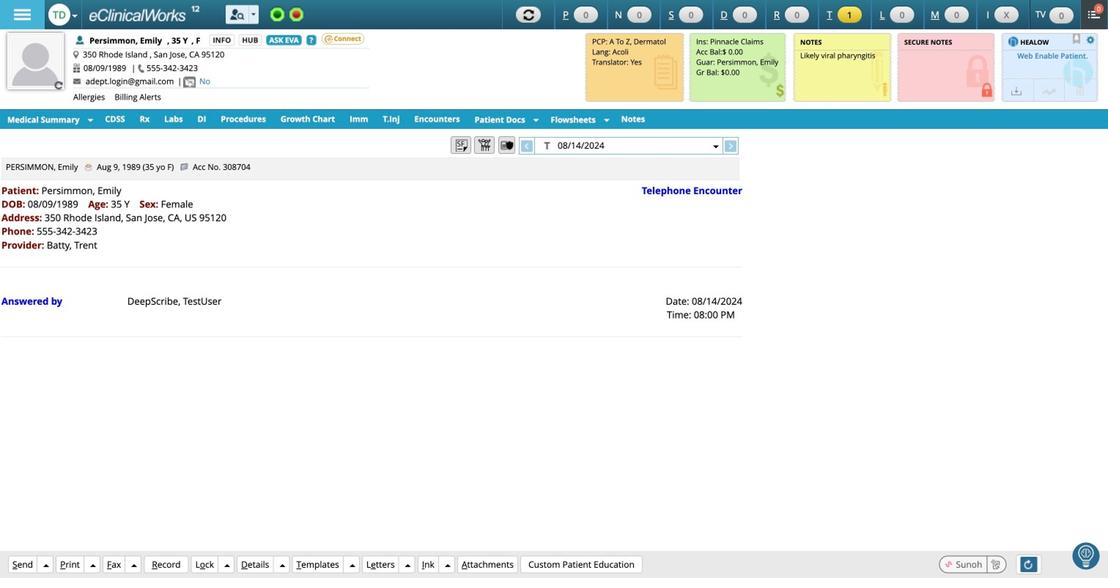 Task type: locate. For each thing, give the bounding box(es) containing it.
healow image
[[757, 27, 765, 35]]

pt relations image
[[359, 104, 369, 114]]

whitemap image
[[55, 38, 59, 44]]

dowld image
[[759, 65, 767, 72]]

not confidential encounter image
[[376, 106, 387, 113]]

paticon image
[[57, 26, 63, 33]]

show/hide patient dashboard(top panel) image
[[202, 4, 215, 17]]

settingble healowhub image
[[816, 27, 822, 33]]

dob image
[[55, 47, 60, 55]]

show/hide patient data(right panel) image
[[217, 4, 229, 17]]

nav image
[[10, 7, 23, 15]]



Task type: describe. For each thing, give the bounding box(es) containing it.
trckgry image
[[782, 67, 793, 72]]

sf gray image
[[341, 104, 351, 114]]

bell healowhub image
[[805, 25, 811, 33]]

telencounter image
[[404, 103, 418, 116]]

⌥ + qp image
[[68, 423, 72, 426]]

wp web di image
[[138, 58, 147, 66]]

arrrig image
[[544, 105, 553, 114]]

arrlft image
[[391, 105, 400, 114]]

whitcell image
[[103, 48, 109, 55]]

npadgry image
[[808, 64, 814, 72]]

whitemail image
[[55, 58, 62, 65]]



Task type: vqa. For each thing, say whether or not it's contained in the screenshot.
single appointment icon
no



